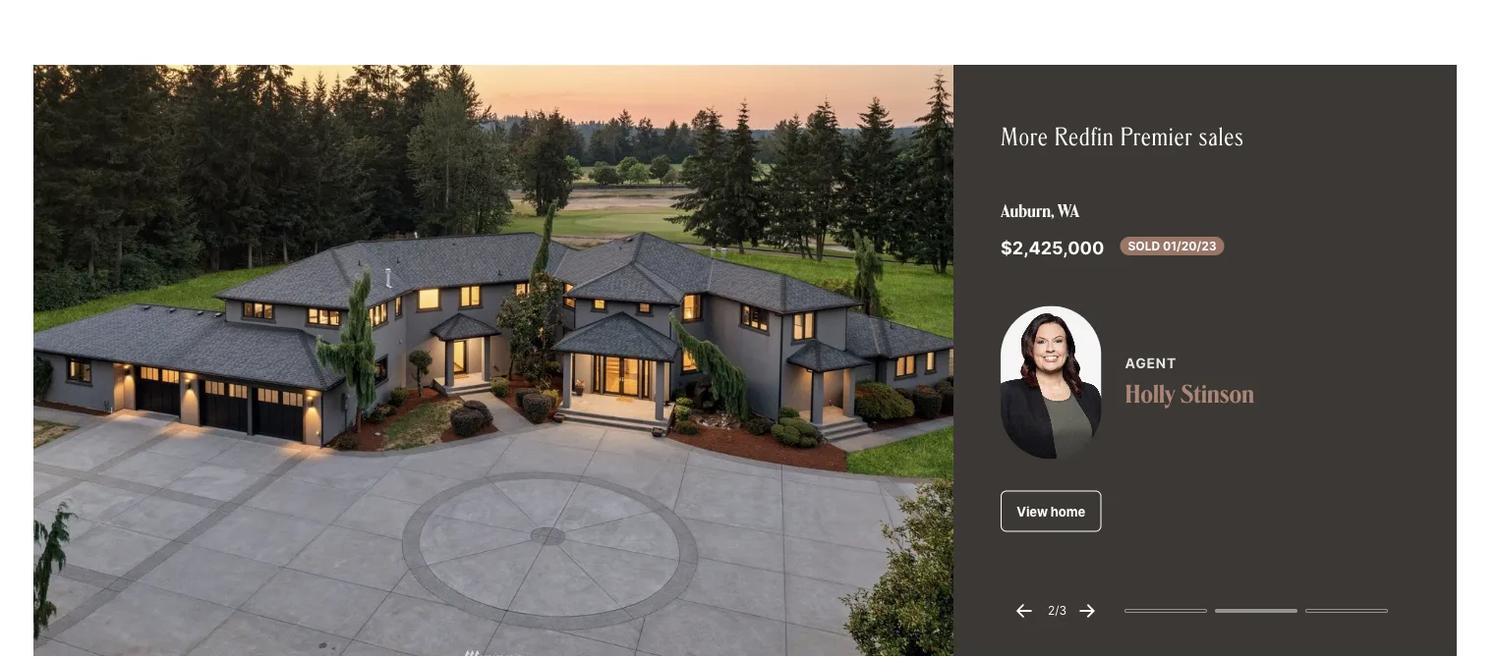 Task type: locate. For each thing, give the bounding box(es) containing it.
auburn , wa
[[1001, 198, 1080, 221]]

agent holly stinson
[[1125, 355, 1254, 409]]

sold 01/20/23
[[1128, 239, 1217, 253]]

/
[[1055, 604, 1059, 619]]

more redfin premier sales
[[1001, 119, 1244, 152]]

holly
[[1125, 377, 1175, 409]]

view home
[[1017, 505, 1086, 520]]

home
[[1051, 505, 1086, 520]]

$2,425,000
[[1001, 237, 1104, 258]]

auburn
[[1001, 198, 1051, 221]]

view home button
[[1001, 491, 1102, 532]]



Task type: vqa. For each thing, say whether or not it's contained in the screenshot.
Table button
no



Task type: describe. For each thing, give the bounding box(es) containing it.
sold
[[1128, 239, 1160, 253]]

2
[[1048, 604, 1055, 619]]

premier
[[1120, 119, 1193, 152]]

view
[[1017, 505, 1048, 520]]

agent
[[1125, 355, 1177, 372]]

redfin
[[1054, 119, 1114, 152]]

redfin agent image
[[1001, 306, 1102, 459]]

wa
[[1058, 198, 1080, 221]]

holly stinson link
[[1125, 377, 1254, 409]]

sales
[[1199, 119, 1244, 152]]

more
[[1001, 119, 1048, 152]]

2 / 3
[[1048, 604, 1067, 619]]

01/20/23
[[1163, 239, 1217, 253]]

stinson
[[1180, 377, 1254, 409]]

,
[[1051, 198, 1054, 221]]

3
[[1059, 604, 1067, 619]]



